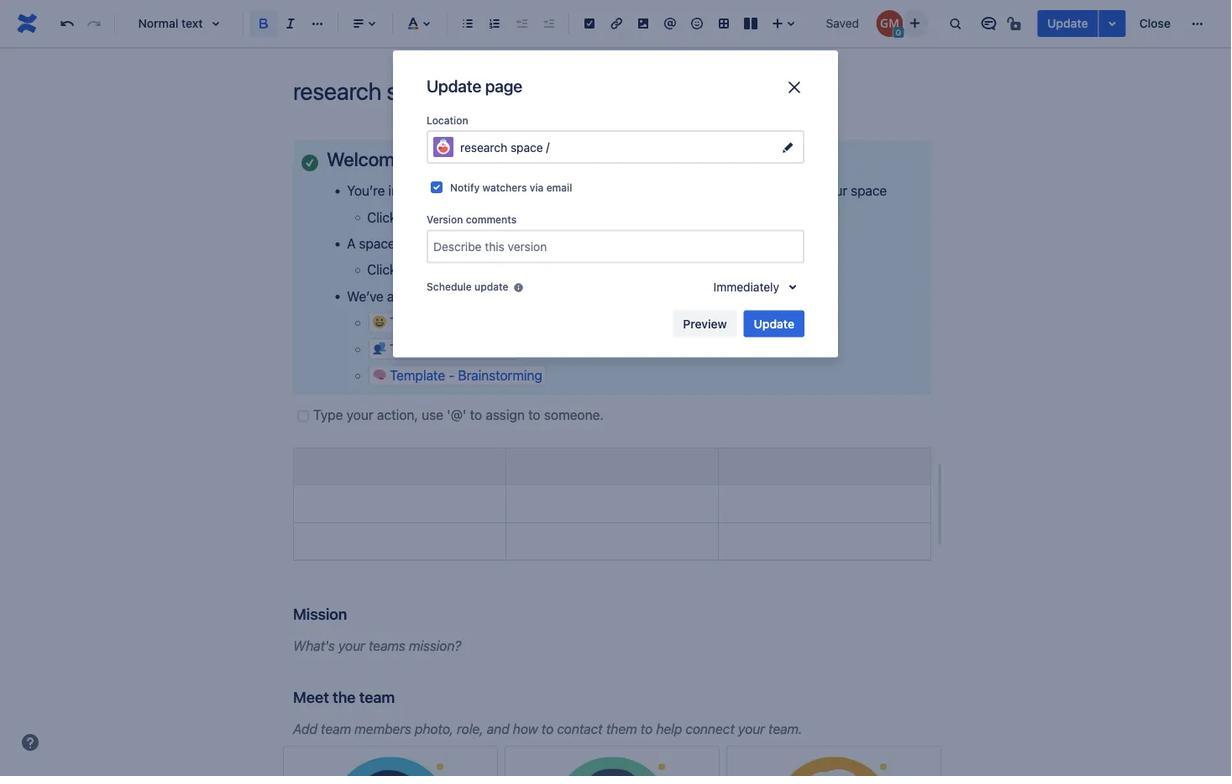 Task type: vqa. For each thing, say whether or not it's contained in the screenshot.
bottommost Template
yes



Task type: locate. For each thing, give the bounding box(es) containing it.
1 horizontal spatial like
[[799, 288, 819, 304]]

0 horizontal spatial in
[[388, 183, 399, 199]]

help
[[656, 720, 682, 736]]

0 vertical spatial .
[[523, 183, 527, 199]]

the right 'meet'
[[333, 688, 356, 706]]

you're
[[347, 183, 385, 199]]

pages down version comments at left
[[453, 235, 493, 251]]

what right it's
[[551, 183, 580, 199]]

what's
[[293, 637, 335, 653]]

show
[[595, 288, 627, 304]]

template inside 'button'
[[390, 367, 445, 383]]

watchers
[[483, 181, 527, 193]]

schedule update
[[427, 281, 509, 293]]

connect
[[686, 720, 735, 736]]

0 vertical spatial click
[[367, 209, 397, 225]]

- down template - personas
[[449, 367, 455, 383]]

page down top
[[483, 288, 513, 304]]

update for right update button
[[1048, 16, 1088, 30]]

you're in the space overview . it's what visitors first see, like a landing page for your space
[[347, 183, 887, 199]]

your left teams
[[338, 637, 365, 653]]

page
[[485, 76, 522, 95], [767, 183, 797, 199], [617, 235, 648, 251], [575, 262, 605, 278], [483, 288, 513, 304]]

research inside research space /
[[460, 140, 507, 154]]

1 vertical spatial .
[[493, 235, 496, 251]]

1 vertical spatial click
[[367, 262, 397, 278]]

0 vertical spatial update button
[[1037, 10, 1098, 37]]

1 template from the top
[[390, 315, 445, 331]]

to left help
[[641, 720, 653, 736]]

- inside 'button'
[[449, 367, 455, 383]]

link image
[[606, 13, 627, 34]]

0 vertical spatial template
[[390, 315, 445, 331]]

landing
[[720, 183, 764, 199]]

template
[[390, 315, 445, 331], [390, 341, 445, 357], [390, 367, 445, 383]]

with
[[737, 235, 762, 251]]

what
[[551, 183, 580, 199], [630, 288, 659, 304]]

preview button
[[673, 310, 737, 337]]

via
[[530, 181, 544, 193]]

template down added at top
[[390, 315, 445, 331]]

click
[[367, 209, 397, 225], [367, 262, 397, 278]]

research
[[460, 140, 507, 154], [471, 148, 544, 170]]

1 vertical spatial a
[[607, 235, 614, 251]]

1 vertical spatial -
[[449, 341, 455, 357]]

create down contains
[[400, 262, 443, 278]]

giulia masi image
[[876, 10, 903, 37]]

0 horizontal spatial overview
[[465, 183, 523, 199]]

what's your teams mission?
[[293, 637, 461, 653]]

teams
[[369, 637, 406, 653]]

- up 'template - brainstorming' 'button'
[[449, 341, 455, 357]]

0 horizontal spatial create
[[400, 262, 443, 278]]

template for template - personas
[[390, 341, 445, 357]]

your up preview
[[663, 288, 689, 304]]

create
[[500, 235, 540, 251], [400, 262, 443, 278]]

/
[[546, 139, 550, 153]]

3 template from the top
[[390, 367, 445, 383]]

3 - from the top
[[449, 367, 455, 383]]

to
[[409, 148, 426, 170], [443, 209, 456, 225], [651, 235, 663, 251], [508, 262, 520, 278], [579, 288, 592, 304], [541, 720, 554, 736], [641, 720, 653, 736]]

2 - from the top
[[449, 341, 455, 357]]

immediately button
[[703, 273, 805, 300]]

team
[[548, 148, 591, 170], [796, 235, 826, 251], [359, 688, 395, 706], [321, 720, 351, 736]]

add team members photo, role, and how to contact them to help connect your team.
[[293, 720, 802, 736]]

1 horizontal spatial pages
[[693, 288, 730, 304]]

mention image
[[660, 13, 680, 34]]

preview
[[683, 317, 727, 330]]

-
[[449, 315, 455, 331], [449, 341, 455, 357], [449, 367, 455, 383]]

location
[[427, 114, 468, 126]]

Main content area, start typing to enter text. text field
[[283, 140, 943, 776]]

2 click from the top
[[367, 262, 397, 278]]

update down look at the top of the page
[[754, 317, 795, 330]]

template down template - personas button
[[390, 367, 445, 383]]

0 vertical spatial a
[[709, 183, 716, 199]]

1 vertical spatial like
[[799, 288, 819, 304]]

0 vertical spatial update
[[1048, 16, 1088, 30]]

0 horizontal spatial .
[[493, 235, 496, 251]]

update page
[[427, 76, 522, 95]]

template - brainstorming
[[390, 367, 542, 383]]

the up schedule update
[[461, 262, 481, 278]]

1 vertical spatial update
[[427, 76, 481, 95]]

update for update button to the left
[[754, 317, 795, 330]]

look
[[770, 288, 795, 304]]

0 horizontal spatial like
[[686, 183, 706, 199]]

top
[[484, 262, 504, 278]]

collaborate
[[667, 235, 734, 251]]

research inside main content area, start typing to enter text. "text box"
[[471, 148, 544, 170]]

overview
[[465, 183, 523, 199], [554, 209, 608, 225]]

space up version at the top of page
[[425, 183, 461, 199]]

space!
[[595, 148, 651, 170]]

to left collaborate
[[651, 235, 663, 251]]

1 horizontal spatial update button
[[1037, 10, 1098, 37]]

0 vertical spatial -
[[449, 315, 455, 331]]

a
[[709, 183, 716, 199], [607, 235, 614, 251], [565, 262, 572, 278]]

see,
[[657, 183, 682, 199]]

template up 'template - brainstorming' 'button'
[[390, 341, 445, 357]]

1 - from the top
[[449, 315, 455, 331]]

space
[[511, 140, 543, 154], [425, 183, 461, 199], [851, 183, 887, 199], [359, 235, 395, 251], [653, 262, 689, 278]]

pages
[[453, 235, 493, 251], [693, 288, 730, 304]]

notify watchers via email
[[450, 181, 572, 193]]

template - customer interview report
[[390, 315, 615, 331]]

a right the create
[[565, 262, 572, 278]]

0 horizontal spatial what
[[551, 183, 580, 199]]

0 vertical spatial the
[[402, 183, 422, 199]]

toggle schedule update dialog image
[[783, 277, 803, 297]]

update
[[475, 281, 509, 293]]

update left adjust update settings icon
[[1048, 16, 1088, 30]]

your right with
[[766, 235, 792, 251]]

a left landing at the top
[[709, 183, 716, 199]]

like right "see,"
[[686, 183, 706, 199]]

space left /
[[511, 140, 543, 154]]

2 horizontal spatial the
[[461, 262, 481, 278]]

1 vertical spatial overview
[[554, 209, 608, 225]]

0 horizontal spatial the
[[333, 688, 356, 706]]

page down the a space contains pages . create content in a page to collaborate with your team on the top of page
[[575, 262, 605, 278]]

overview up the a space contains pages . create content in a page to collaborate with your team on the top of page
[[554, 209, 608, 225]]

2 vertical spatial update
[[754, 317, 795, 330]]

in right the you're
[[388, 183, 399, 199]]

2 horizontal spatial a
[[709, 183, 716, 199]]

- up template - personas
[[449, 315, 455, 331]]

pages up preview
[[693, 288, 730, 304]]

research up the notify
[[460, 140, 507, 154]]

version comments
[[427, 214, 517, 226]]

2 horizontal spatial update
[[1048, 16, 1088, 30]]

space right "for"
[[851, 183, 887, 199]]

your down it's
[[524, 209, 551, 225]]

action item image
[[579, 13, 600, 34]]

0 vertical spatial overview
[[465, 183, 523, 199]]

at
[[446, 262, 458, 278]]

2 vertical spatial a
[[565, 262, 572, 278]]

your up the notify
[[430, 148, 467, 170]]

it's
[[530, 183, 548, 199]]

photo,
[[415, 720, 454, 736]]

welcome to your research team space!
[[327, 148, 651, 170]]

your down version comments field
[[623, 262, 649, 278]]

notify
[[450, 181, 480, 193]]

the up ✏️
[[402, 183, 422, 199]]

how
[[513, 720, 538, 736]]

1 horizontal spatial .
[[523, 183, 527, 199]]

added
[[387, 288, 425, 304]]

the
[[402, 183, 422, 199], [461, 262, 481, 278], [333, 688, 356, 706]]

team up members
[[359, 688, 395, 706]]

in
[[388, 183, 399, 199], [593, 235, 603, 251], [609, 262, 619, 278]]

what right show
[[630, 288, 659, 304]]

update
[[1048, 16, 1088, 30], [427, 76, 481, 95], [754, 317, 795, 330]]

we've added example page templates to show what your pages could look like
[[347, 288, 819, 304]]

contact
[[557, 720, 603, 736]]

template for template - brainstorming
[[390, 367, 445, 383]]

create up click create at the top to create a page in your space
[[500, 235, 540, 251]]

0 vertical spatial like
[[686, 183, 706, 199]]

. left via
[[523, 183, 527, 199]]

immediately
[[714, 280, 779, 294]]

1 horizontal spatial the
[[402, 183, 422, 199]]

1 horizontal spatial what
[[630, 288, 659, 304]]

update button
[[1037, 10, 1098, 37], [744, 310, 805, 337]]

a right 'content'
[[607, 235, 614, 251]]

2 horizontal spatial in
[[609, 262, 619, 278]]

0 horizontal spatial update
[[427, 76, 481, 95]]

click create at the top to create a page in your space
[[367, 262, 689, 278]]

1 vertical spatial update button
[[744, 310, 805, 337]]

first
[[630, 183, 654, 199]]

like
[[686, 183, 706, 199], [799, 288, 819, 304]]

0 vertical spatial pages
[[453, 235, 493, 251]]

team right add
[[321, 720, 351, 736]]

0 vertical spatial what
[[551, 183, 580, 199]]

like right look at the top of the page
[[799, 288, 819, 304]]

.
[[523, 183, 527, 199], [493, 235, 496, 251]]

layouts image
[[741, 13, 761, 34]]

contains
[[399, 235, 450, 251]]

1 click from the top
[[367, 209, 397, 225]]

1 vertical spatial template
[[390, 341, 445, 357]]

in right 'content'
[[593, 235, 603, 251]]

to right how
[[541, 720, 554, 736]]

your
[[430, 148, 467, 170], [821, 183, 847, 199], [524, 209, 551, 225], [766, 235, 792, 251], [623, 262, 649, 278], [663, 288, 689, 304], [338, 637, 365, 653], [738, 720, 765, 736]]

confluence image
[[13, 10, 40, 37], [13, 10, 40, 37]]

space down collaborate
[[653, 262, 689, 278]]

overview up customize
[[465, 183, 523, 199]]

1 horizontal spatial create
[[500, 235, 540, 251]]

:brain: image
[[373, 368, 386, 381], [373, 368, 386, 381]]

1 horizontal spatial update
[[754, 317, 795, 330]]

close publish modal image
[[784, 77, 805, 97]]

close
[[1139, 16, 1171, 30]]

2 template from the top
[[390, 341, 445, 357]]

template - personas
[[390, 341, 514, 357]]

update up location
[[427, 76, 481, 95]]

1 vertical spatial in
[[593, 235, 603, 251]]

- for brainstorming
[[449, 367, 455, 383]]

space right a
[[359, 235, 395, 251]]

0 vertical spatial create
[[500, 235, 540, 251]]

1 vertical spatial what
[[630, 288, 659, 304]]

mission?
[[409, 637, 461, 653]]

0 horizontal spatial a
[[565, 262, 572, 278]]

. down comments
[[493, 235, 496, 251]]

click left ✏️
[[367, 209, 397, 225]]

update button down look at the top of the page
[[744, 310, 805, 337]]

for
[[801, 183, 817, 199]]

brainstorming
[[458, 367, 542, 383]]

in down version comments field
[[609, 262, 619, 278]]

1 vertical spatial pages
[[693, 288, 730, 304]]

page up research space /
[[485, 76, 522, 95]]

create
[[523, 262, 561, 278]]

personas
[[458, 341, 514, 357]]

2 vertical spatial template
[[390, 367, 445, 383]]

update button left adjust update settings icon
[[1037, 10, 1098, 37]]

undo ⌘z image
[[57, 13, 77, 34]]

template - customer interview report button
[[369, 312, 620, 333]]

2 vertical spatial in
[[609, 262, 619, 278]]

2 vertical spatial -
[[449, 367, 455, 383]]

team up email
[[548, 148, 591, 170]]

:busts_in_silhouette: image
[[373, 341, 386, 355], [373, 341, 386, 355]]

click up we've
[[367, 262, 397, 278]]

research up the watchers at the left of the page
[[471, 148, 544, 170]]

mission
[[293, 605, 347, 623]]

customize
[[459, 209, 521, 225]]



Task type: describe. For each thing, give the bounding box(es) containing it.
saved
[[826, 16, 859, 30]]

editable content region
[[266, 0, 958, 776]]

team.
[[768, 720, 802, 736]]

- for customer
[[449, 315, 455, 331]]

italic ⌘i image
[[281, 13, 301, 34]]

version
[[427, 214, 463, 226]]

outdent ⇧tab image
[[511, 13, 532, 34]]

bold ⌘b image
[[254, 13, 274, 34]]

comments
[[466, 214, 517, 226]]

example
[[429, 288, 479, 304]]

1 horizontal spatial in
[[593, 235, 603, 251]]

templates
[[516, 288, 576, 304]]

bullet list ⌘⇧8 image
[[458, 13, 478, 34]]

click for click ✏️ edit to customize your overview
[[367, 209, 397, 225]]

close button
[[1129, 10, 1181, 37]]

template for template - customer interview report
[[390, 315, 445, 331]]

1 vertical spatial create
[[400, 262, 443, 278]]

add
[[293, 720, 317, 736]]

to up schedule your update for a future date. notifications will be sent when the page is updated icon
[[508, 262, 520, 278]]

report
[[578, 315, 615, 331]]

Version comments field
[[428, 231, 803, 262]]

click ✏️ edit to customize your overview
[[367, 209, 608, 225]]

role,
[[457, 720, 483, 736]]

1 horizontal spatial overview
[[554, 209, 608, 225]]

✏️
[[400, 209, 413, 225]]

to right welcome
[[409, 148, 426, 170]]

customer
[[458, 315, 517, 331]]

edit
[[417, 209, 440, 225]]

schedule your update for a future date. notifications will be sent when the page is updated image
[[512, 281, 525, 294]]

template - personas button
[[369, 338, 518, 359]]

research space /
[[460, 139, 553, 154]]

indent tab image
[[538, 13, 559, 34]]

add image, video, or file image
[[633, 13, 653, 34]]

meet the team
[[293, 688, 395, 706]]

edit page location image
[[778, 137, 798, 157]]

emoji image
[[687, 13, 707, 34]]

a space contains pages . create content in a page to collaborate with your team
[[347, 235, 826, 251]]

:grinning: image
[[373, 315, 386, 328]]

welcome
[[327, 148, 405, 170]]

a
[[347, 235, 356, 251]]

0 horizontal spatial pages
[[453, 235, 493, 251]]

interview
[[521, 315, 575, 331]]

to left show
[[579, 288, 592, 304]]

what for your
[[630, 288, 659, 304]]

and
[[487, 720, 509, 736]]

could
[[733, 288, 767, 304]]

template - brainstorming button
[[369, 365, 546, 386]]

meet
[[293, 688, 329, 706]]

page down first
[[617, 235, 648, 251]]

:check_mark: image
[[302, 154, 318, 171]]

numbered list ⌘⇧7 image
[[485, 13, 505, 34]]

to right 'edit'
[[443, 209, 456, 225]]

visitors
[[584, 183, 627, 199]]

we've
[[347, 288, 384, 304]]

email
[[546, 181, 572, 193]]

page left "for"
[[767, 183, 797, 199]]

- for personas
[[449, 341, 455, 357]]

what for visitors
[[551, 183, 580, 199]]

space inside research space /
[[511, 140, 543, 154]]

them
[[606, 720, 637, 736]]

0 vertical spatial in
[[388, 183, 399, 199]]

adjust update settings image
[[1102, 13, 1123, 34]]

Give this page a title text field
[[293, 77, 931, 105]]

:grinning: image
[[373, 315, 386, 328]]

team up toggle schedule update dialog icon
[[796, 235, 826, 251]]

your right "for"
[[821, 183, 847, 199]]

your left team.
[[738, 720, 765, 736]]

table image
[[714, 13, 734, 34]]

redo ⌘⇧z image
[[84, 13, 104, 34]]

schedule
[[427, 281, 472, 293]]

content
[[543, 235, 589, 251]]

click for click create at the top to create a page in your space
[[367, 262, 397, 278]]

0 horizontal spatial update button
[[744, 310, 805, 337]]

1 horizontal spatial a
[[607, 235, 614, 251]]

members
[[355, 720, 411, 736]]

2 vertical spatial the
[[333, 688, 356, 706]]

1 vertical spatial the
[[461, 262, 481, 278]]

:check_mark: image
[[302, 154, 318, 171]]



